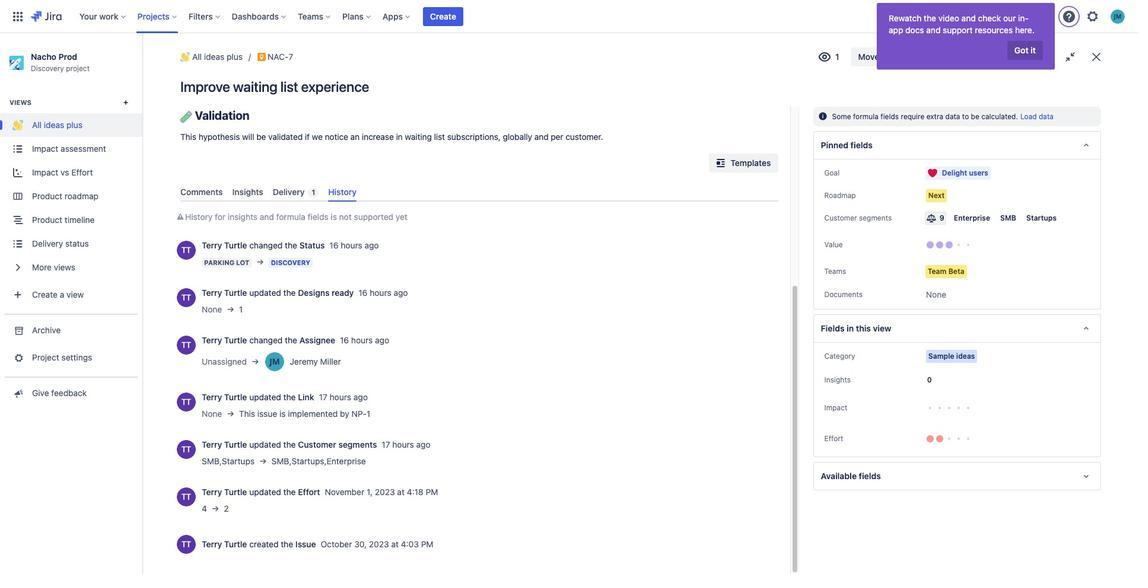 Task type: describe. For each thing, give the bounding box(es) containing it.
1 vertical spatial 16
[[359, 288, 368, 298]]

4
[[202, 504, 207, 514]]

resources
[[976, 25, 1014, 35]]

banner containing your work
[[0, 0, 1140, 33]]

ideas inside jira product discovery navigation element
[[44, 120, 64, 130]]

views
[[54, 263, 75, 273]]

product for product roadmap
[[32, 191, 62, 202]]

fields in this view
[[821, 324, 892, 334]]

fields right available
[[860, 472, 882, 482]]

history for insights and formula fields is not supported yet
[[185, 212, 408, 222]]

turtle for terry turtle changed the assignee 16 hours ago
[[224, 335, 247, 346]]

this for this hypothesis will be validated if we notice an increase in waiting list subscriptions, globally and per customer.
[[180, 132, 197, 142]]

and up support
[[962, 13, 977, 23]]

fields right pinned
[[851, 140, 873, 150]]

2
[[224, 504, 229, 514]]

terry turtle button for terry turtle updated the customer segments 17 hours ago
[[202, 439, 247, 451]]

effort inside "link"
[[71, 168, 93, 178]]

an
[[351, 132, 360, 142]]

0 horizontal spatial segments
[[339, 440, 377, 450]]

1 vertical spatial is
[[280, 409, 286, 419]]

at for 4:18
[[397, 487, 405, 498]]

product timeline link
[[0, 209, 142, 232]]

terry turtle button for none
[[202, 287, 247, 299]]

1 horizontal spatial list
[[434, 132, 445, 142]]

terry for terry turtle updated the link 17 hours ago
[[202, 392, 222, 403]]

team
[[929, 267, 947, 276]]

1 down lot
[[239, 305, 243, 315]]

1 horizontal spatial all
[[192, 52, 202, 62]]

delight
[[943, 169, 968, 178]]

terry turtle updated the effort november 1, 2023 at 4:18 pm
[[202, 487, 438, 498]]

1 horizontal spatial all ideas plus link
[[178, 50, 243, 64]]

filters
[[189, 11, 213, 21]]

and left per
[[535, 132, 549, 142]]

smb,startups
[[202, 457, 255, 467]]

0 horizontal spatial list
[[281, 78, 298, 95]]

plus inside jira product discovery navigation element
[[66, 120, 83, 130]]

1 data from the left
[[946, 112, 961, 121]]

smb
[[1001, 214, 1017, 223]]

0 horizontal spatial archive button
[[0, 319, 142, 343]]

0 vertical spatial ideas
[[204, 52, 225, 62]]

at for 4:03
[[392, 540, 399, 550]]

1 horizontal spatial :wave: image
[[180, 52, 190, 62]]

issue
[[296, 540, 316, 550]]

got
[[1015, 45, 1029, 55]]

enterprise
[[955, 214, 991, 223]]

close image
[[1090, 50, 1104, 64]]

impact button
[[821, 401, 852, 416]]

your work
[[79, 11, 118, 21]]

1 up history for insights and formula fields is not supported yet
[[312, 188, 315, 197]]

0
[[928, 376, 933, 385]]

app
[[889, 25, 904, 35]]

impact inside dropdown button
[[825, 404, 848, 413]]

available fields
[[821, 472, 882, 482]]

all ideas plus inside jira product discovery navigation element
[[32, 120, 83, 130]]

support
[[944, 25, 973, 35]]

terry for terry turtle created the issue october 30, 2023 at 4:03 pm
[[202, 540, 222, 550]]

turtle for terry turtle updated the customer segments 17 hours ago
[[224, 440, 247, 450]]

1 horizontal spatial archive
[[992, 52, 1021, 62]]

prod
[[59, 52, 77, 62]]

smb,startups,enterprise
[[272, 457, 366, 467]]

4:03
[[401, 540, 419, 550]]

plans button
[[339, 7, 376, 26]]

your profile and settings image
[[1111, 9, 1126, 23]]

startups
[[1027, 214, 1057, 223]]

rewatch the video and check our in- app docs and support resources here.
[[889, 13, 1035, 35]]

ago for terry turtle changed the assignee 16 hours ago
[[375, 335, 390, 346]]

primary element
[[7, 0, 905, 33]]

this
[[857, 324, 872, 334]]

got it
[[1015, 45, 1037, 55]]

tab list inside improve waiting list experience main content
[[176, 182, 783, 202]]

1 horizontal spatial formula
[[854, 112, 879, 121]]

issue
[[258, 409, 277, 419]]

terry turtle created the issue october 30, 2023 at 4:03 pm
[[202, 540, 434, 550]]

hypothesis
[[199, 132, 240, 142]]

1 vertical spatial customer
[[298, 440, 337, 450]]

teams inside teams dropdown button
[[825, 267, 847, 276]]

give feedback button
[[0, 382, 142, 406]]

2 vertical spatial effort
[[298, 487, 320, 498]]

not
[[339, 212, 352, 222]]

more information about this user image for terry turtle updated the effort november 1, 2023 at 4:18 pm
[[177, 488, 196, 507]]

and down search image
[[927, 25, 941, 35]]

terry turtle button for terry turtle updated the effort november 1, 2023 at 4:18 pm
[[202, 487, 247, 499]]

hours up 4:18
[[393, 440, 414, 450]]

1 horizontal spatial 17
[[382, 440, 390, 450]]

impact vs effort
[[32, 168, 93, 178]]

0 horizontal spatial all ideas plus link
[[0, 114, 142, 137]]

terry turtle updated the link 17 hours ago
[[202, 392, 368, 403]]

1 horizontal spatial :wave: image
[[180, 52, 190, 62]]

16 for assignee
[[340, 335, 349, 346]]

product roadmap
[[32, 191, 99, 202]]

notice
[[325, 132, 349, 142]]

dashboards
[[232, 11, 279, 21]]

product for product timeline
[[32, 215, 62, 225]]

view inside dropdown button
[[67, 290, 84, 300]]

project settings image
[[12, 352, 24, 364]]

views
[[9, 98, 32, 106]]

all inside jira product discovery navigation element
[[32, 120, 42, 130]]

16 for status
[[330, 240, 339, 251]]

sample
[[929, 352, 955, 361]]

give
[[32, 389, 49, 399]]

project settings button
[[0, 346, 142, 370]]

5 more information about this user image from the top
[[177, 536, 196, 555]]

create for create
[[430, 11, 457, 21]]

1 vertical spatial view
[[874, 324, 892, 334]]

globally
[[503, 132, 533, 142]]

terry turtle updated the designs ready 16 hours ago
[[202, 288, 408, 298]]

by
[[340, 409, 350, 419]]

fields in this view element
[[814, 315, 1102, 343]]

vs
[[61, 168, 69, 178]]

category
[[825, 352, 856, 361]]

the for terry turtle created the issue october 30, 2023 at 4:03 pm
[[281, 540, 293, 550]]

ago for terry turtle changed the status 16 hours ago
[[365, 240, 379, 251]]

fields
[[821, 324, 845, 334]]

project settings
[[32, 353, 92, 363]]

the for terry turtle changed the status 16 hours ago
[[285, 240, 297, 251]]

project
[[66, 64, 90, 73]]

timeline
[[65, 215, 95, 225]]

feedback image
[[12, 388, 24, 400]]

collapse image
[[1064, 50, 1078, 64]]

terry turtle button for terry turtle changed the status 16 hours ago
[[202, 240, 247, 252]]

1 vertical spatial waiting
[[405, 132, 432, 142]]

4:18
[[407, 487, 424, 498]]

hours for terry turtle changed the status 16 hours ago
[[341, 240, 363, 251]]

more
[[32, 263, 52, 273]]

0 vertical spatial none
[[927, 290, 947, 300]]

team beta
[[929, 267, 965, 276]]

docs
[[906, 25, 925, 35]]

terry turtle button for terry turtle updated the link 17 hours ago
[[202, 392, 247, 404]]

this issue is implemented by np-1
[[239, 409, 371, 419]]

for
[[215, 212, 226, 222]]

settings image
[[1087, 9, 1101, 23]]

0 vertical spatial is
[[331, 212, 337, 222]]

improve waiting list experience main content
[[0, 0, 1140, 575]]

designs
[[298, 288, 330, 298]]

delivery for delivery status
[[32, 239, 63, 249]]

unassigned
[[202, 357, 247, 367]]

delivery status
[[32, 239, 89, 249]]

plans
[[343, 11, 364, 21]]

2023 for 1,
[[375, 487, 395, 498]]

updated for 2
[[250, 487, 281, 498]]

the for terry turtle updated the designs ready 16 hours ago
[[284, 288, 296, 298]]

your work button
[[76, 7, 130, 26]]

impact for assessment
[[32, 144, 58, 154]]

miller
[[320, 357, 341, 367]]

in-
[[1019, 13, 1030, 23]]

improve waiting list experience
[[180, 78, 369, 95]]

1 horizontal spatial archive button
[[985, 47, 1028, 66]]

nac-
[[268, 52, 289, 62]]

load
[[1021, 112, 1038, 121]]

parking lot
[[204, 259, 250, 267]]

0 horizontal spatial waiting
[[233, 78, 278, 95]]

impact assessment link
[[0, 137, 142, 161]]

assignee
[[300, 335, 335, 346]]

available fields element
[[814, 463, 1102, 491]]



Task type: vqa. For each thing, say whether or not it's contained in the screenshot.
Oct corresponding to Kanban
no



Task type: locate. For each thing, give the bounding box(es) containing it.
more views link
[[0, 256, 142, 280]]

0 horizontal spatial 16
[[330, 240, 339, 251]]

1 vertical spatial formula
[[276, 212, 306, 222]]

give feedback
[[32, 389, 87, 399]]

terry turtle button up parking lot
[[202, 240, 247, 252]]

0 vertical spatial view
[[67, 290, 84, 300]]

2 vertical spatial ideas
[[957, 352, 976, 361]]

in
[[396, 132, 403, 142], [847, 324, 855, 334]]

1 vertical spatial product
[[32, 215, 62, 225]]

1 horizontal spatial waiting
[[405, 132, 432, 142]]

delivery status link
[[0, 232, 142, 256]]

at
[[397, 487, 405, 498], [392, 540, 399, 550]]

0 horizontal spatial effort
[[71, 168, 93, 178]]

customer inside customer segments dropdown button
[[825, 214, 858, 223]]

2 data from the left
[[1040, 112, 1054, 121]]

terry turtle button up the 2
[[202, 487, 247, 499]]

more information about this user image for terry turtle updated the link 17 hours ago
[[177, 393, 196, 412]]

:test_tube: image
[[180, 111, 192, 123]]

1 right the by
[[367, 409, 371, 419]]

1 horizontal spatial history
[[328, 187, 357, 197]]

1 vertical spatial be
[[257, 132, 266, 142]]

:wave: image
[[180, 52, 190, 62], [12, 120, 23, 131]]

this left issue
[[239, 409, 255, 419]]

:wave: image
[[180, 52, 190, 62], [12, 120, 23, 131]]

created
[[250, 540, 279, 550]]

0 horizontal spatial plus
[[66, 120, 83, 130]]

the up jeremy
[[285, 335, 297, 346]]

current project sidebar image
[[129, 47, 156, 71]]

0 horizontal spatial is
[[280, 409, 286, 419]]

0 vertical spatial archive
[[992, 52, 1021, 62]]

terry for terry turtle changed the status 16 hours ago
[[202, 240, 222, 251]]

data right load
[[1040, 112, 1054, 121]]

segments down roadmap popup button
[[860, 214, 893, 223]]

0 horizontal spatial delivery
[[32, 239, 63, 249]]

create
[[430, 11, 457, 21], [32, 290, 58, 300]]

effort down impact dropdown button
[[825, 435, 844, 444]]

teams inside teams popup button
[[298, 11, 324, 21]]

editor templates image
[[715, 156, 729, 170]]

6 turtle from the top
[[224, 487, 247, 498]]

the left designs
[[284, 288, 296, 298]]

ideas up the impact assessment
[[44, 120, 64, 130]]

ideas right sample
[[957, 352, 976, 361]]

terry turtle button
[[202, 240, 247, 252], [202, 392, 247, 404], [202, 439, 247, 451], [202, 487, 247, 499]]

terry up unassigned
[[202, 335, 222, 346]]

all
[[192, 52, 202, 62], [32, 120, 42, 130]]

customer
[[825, 214, 858, 223], [298, 440, 337, 450]]

october
[[321, 540, 352, 550]]

insights down category popup button
[[825, 376, 851, 385]]

history for history
[[328, 187, 357, 197]]

waiting down nac-
[[233, 78, 278, 95]]

at left 4:18
[[397, 487, 405, 498]]

customer segments button
[[821, 211, 896, 226]]

move
[[859, 52, 880, 62]]

jira product discovery navigation element
[[0, 33, 142, 575]]

1 horizontal spatial plus
[[227, 52, 243, 62]]

the for terry turtle updated the link 17 hours ago
[[284, 392, 296, 403]]

impact left 'vs'
[[32, 168, 58, 178]]

0 vertical spatial discovery
[[31, 64, 64, 73]]

ideas up improve
[[204, 52, 225, 62]]

create a view button
[[0, 283, 142, 307]]

create inside dropdown button
[[32, 290, 58, 300]]

1 terry turtle button from the top
[[202, 287, 247, 299]]

updated for this issue is implemented by np-1
[[250, 392, 281, 403]]

2 terry turtle button from the top
[[202, 335, 247, 347]]

5 terry from the top
[[202, 440, 222, 450]]

effort button
[[821, 432, 847, 447]]

archive up project
[[32, 326, 61, 336]]

impact vs effort link
[[0, 161, 142, 185]]

terry for terry turtle changed the assignee 16 hours ago
[[202, 335, 222, 346]]

0 horizontal spatial :wave: image
[[12, 120, 23, 131]]

1 left move
[[836, 52, 840, 62]]

terry down unassigned
[[202, 392, 222, 403]]

effort down smb,startups,enterprise
[[298, 487, 320, 498]]

ready
[[332, 288, 354, 298]]

0 vertical spatial effort
[[71, 168, 93, 178]]

0 horizontal spatial all ideas plus
[[32, 120, 83, 130]]

0 vertical spatial product
[[32, 191, 62, 202]]

experience
[[301, 78, 369, 95]]

hours right ready
[[370, 288, 392, 298]]

the left issue
[[281, 540, 293, 550]]

data left to
[[946, 112, 961, 121]]

category button
[[821, 350, 859, 364]]

help image
[[1063, 9, 1077, 23]]

discovery inside nacho prod discovery project
[[31, 64, 64, 73]]

info image
[[819, 112, 828, 121]]

all up improve
[[192, 52, 202, 62]]

0 vertical spatial terry turtle button
[[202, 287, 247, 299]]

plus up improve
[[227, 52, 243, 62]]

weighting value image
[[927, 214, 937, 223]]

roadmap button
[[821, 189, 860, 203]]

5 turtle from the top
[[224, 440, 247, 450]]

changed for status
[[250, 240, 283, 251]]

pm right 4:03
[[421, 540, 434, 550]]

customer segments
[[825, 214, 893, 223]]

1 vertical spatial 2023
[[369, 540, 389, 550]]

customer down roadmap popup button
[[825, 214, 858, 223]]

all ideas plus link up improve
[[178, 50, 243, 64]]

0 vertical spatial :wave: image
[[180, 52, 190, 62]]

fields left require
[[881, 112, 900, 121]]

this for this issue is implemented by np-1
[[239, 409, 255, 419]]

banner
[[0, 0, 1140, 33]]

segments down np-
[[339, 440, 377, 450]]

value button
[[821, 238, 847, 252]]

the down smb,startups,enterprise
[[284, 487, 296, 498]]

1 horizontal spatial insights
[[825, 376, 851, 385]]

more information about this user image for terry turtle updated the designs ready 16 hours ago
[[177, 289, 196, 308]]

terry up smb,startups
[[202, 440, 222, 450]]

pinned fields element
[[814, 131, 1102, 160]]

product up 'delivery status'
[[32, 215, 62, 225]]

1 vertical spatial none
[[202, 305, 222, 315]]

1 vertical spatial :wave: image
[[12, 120, 23, 131]]

0 vertical spatial list
[[281, 78, 298, 95]]

1 vertical spatial all ideas plus
[[32, 120, 83, 130]]

teams up 'documents'
[[825, 267, 847, 276]]

2 more information about this user image from the top
[[177, 336, 196, 355]]

turtle for terry turtle created the issue october 30, 2023 at 4:03 pm
[[224, 540, 247, 550]]

0 horizontal spatial 17
[[319, 392, 328, 403]]

7 turtle from the top
[[224, 540, 247, 550]]

1 vertical spatial impact
[[32, 168, 58, 178]]

more information about this user image
[[177, 241, 196, 260], [177, 393, 196, 412]]

1,
[[367, 487, 373, 498]]

ago for terry turtle updated the link 17 hours ago
[[354, 392, 368, 403]]

is left 'not'
[[331, 212, 337, 222]]

video
[[939, 13, 960, 23]]

terry turtle button up unassigned
[[202, 335, 247, 347]]

group containing all ideas plus
[[0, 83, 142, 314]]

history for history for insights and formula fields is not supported yet
[[185, 212, 213, 222]]

terry for terry turtle updated the customer segments 17 hours ago
[[202, 440, 222, 450]]

2 horizontal spatial ideas
[[957, 352, 976, 361]]

1 horizontal spatial 16
[[340, 335, 349, 346]]

group
[[0, 83, 142, 314]]

turtle for terry turtle updated the link 17 hours ago
[[224, 392, 247, 403]]

comments
[[180, 187, 223, 197]]

formula up terry turtle changed the status 16 hours ago
[[276, 212, 306, 222]]

assessment
[[61, 144, 106, 154]]

supported
[[354, 212, 394, 222]]

terry turtle changed the assignee 16 hours ago
[[202, 335, 390, 346]]

we
[[312, 132, 323, 142]]

1 vertical spatial insights
[[825, 376, 851, 385]]

1 horizontal spatial teams
[[825, 267, 847, 276]]

1 product from the top
[[32, 191, 62, 202]]

3 terry from the top
[[202, 335, 222, 346]]

terry turtle button for unassigned
[[202, 335, 247, 347]]

hours right assignee
[[351, 335, 373, 346]]

3 turtle from the top
[[224, 335, 247, 346]]

16 right status
[[330, 240, 339, 251]]

none up smb,startups
[[202, 409, 222, 419]]

terry up 4
[[202, 487, 222, 498]]

the left 'video'
[[925, 13, 937, 23]]

ideas
[[204, 52, 225, 62], [44, 120, 64, 130], [957, 352, 976, 361]]

0 horizontal spatial archive
[[32, 326, 61, 336]]

archive button up project settings button
[[0, 319, 142, 343]]

2 changed from the top
[[250, 335, 283, 346]]

1 horizontal spatial customer
[[825, 214, 858, 223]]

7 terry from the top
[[202, 540, 222, 550]]

1 horizontal spatial segments
[[860, 214, 893, 223]]

updated for 1
[[250, 288, 281, 298]]

segments inside dropdown button
[[860, 214, 893, 223]]

0 vertical spatial in
[[396, 132, 403, 142]]

1 updated from the top
[[250, 288, 281, 298]]

2023
[[375, 487, 395, 498], [369, 540, 389, 550]]

at left 4:03
[[392, 540, 399, 550]]

2 terry turtle button from the top
[[202, 392, 247, 404]]

Search field
[[914, 7, 1033, 26]]

nac-7
[[268, 52, 293, 62]]

turtle left created
[[224, 540, 247, 550]]

1 horizontal spatial effort
[[298, 487, 320, 498]]

turtle up smb,startups
[[224, 440, 247, 450]]

dashboards button
[[228, 7, 291, 26]]

0 vertical spatial 17
[[319, 392, 328, 403]]

search image
[[919, 12, 929, 21]]

1 terry from the top
[[202, 240, 222, 251]]

:wave: image inside jira product discovery navigation element
[[12, 120, 23, 131]]

in left this
[[847, 324, 855, 334]]

if
[[305, 132, 310, 142]]

1 horizontal spatial all ideas plus
[[192, 52, 243, 62]]

insights inside dropdown button
[[825, 376, 851, 385]]

4 terry turtle button from the top
[[202, 487, 247, 499]]

view right this
[[874, 324, 892, 334]]

0 vertical spatial :wave: image
[[180, 52, 190, 62]]

0 vertical spatial impact
[[32, 144, 58, 154]]

create left a
[[32, 290, 58, 300]]

1 vertical spatial list
[[434, 132, 445, 142]]

to
[[963, 112, 970, 121]]

segments
[[860, 214, 893, 223], [339, 440, 377, 450]]

1 inside popup button
[[836, 52, 840, 62]]

0 horizontal spatial be
[[257, 132, 266, 142]]

pm
[[426, 487, 438, 498], [421, 540, 434, 550]]

list down 7 on the top of page
[[281, 78, 298, 95]]

16 right ready
[[359, 288, 368, 298]]

here.
[[1016, 25, 1035, 35]]

1 vertical spatial 17
[[382, 440, 390, 450]]

plus up the impact assessment 'link'
[[66, 120, 83, 130]]

status
[[65, 239, 89, 249]]

hours for terry turtle updated the link 17 hours ago
[[330, 392, 352, 403]]

appswitcher icon image
[[11, 9, 25, 23]]

0 vertical spatial all ideas plus link
[[178, 50, 243, 64]]

will
[[242, 132, 254, 142]]

0 vertical spatial segments
[[860, 214, 893, 223]]

terry down the parking at top
[[202, 288, 222, 298]]

0 vertical spatial changed
[[250, 240, 283, 251]]

0 vertical spatial customer
[[825, 214, 858, 223]]

impact down insights dropdown button
[[825, 404, 848, 413]]

2 product from the top
[[32, 215, 62, 225]]

0 horizontal spatial insights
[[232, 187, 263, 197]]

plus
[[227, 52, 243, 62], [66, 120, 83, 130]]

updated for smb,startups,enterprise
[[250, 440, 281, 450]]

3 updated from the top
[[250, 440, 281, 450]]

1 vertical spatial discovery
[[271, 259, 311, 267]]

terry turtle button up smb,startups
[[202, 439, 247, 451]]

delivery up history for insights and formula fields is not supported yet
[[273, 187, 305, 197]]

the inside 'rewatch the video and check our in- app docs and support resources here.'
[[925, 13, 937, 23]]

more information about this user image for terry turtle updated the customer segments 17 hours ago
[[177, 441, 196, 460]]

yet
[[396, 212, 408, 222]]

fields left 'not'
[[308, 212, 329, 222]]

1 horizontal spatial ideas
[[204, 52, 225, 62]]

updated down lot
[[250, 288, 281, 298]]

terry for terry turtle updated the effort november 1, 2023 at 4:18 pm
[[202, 487, 222, 498]]

impact inside 'link'
[[32, 144, 58, 154]]

in right increase
[[396, 132, 403, 142]]

product down impact vs effort
[[32, 191, 62, 202]]

view
[[67, 290, 84, 300], [874, 324, 892, 334]]

1 vertical spatial terry turtle button
[[202, 335, 247, 347]]

the for terry turtle updated the effort november 1, 2023 at 4:18 pm
[[284, 487, 296, 498]]

teams
[[298, 11, 324, 21], [825, 267, 847, 276]]

history
[[328, 187, 357, 197], [185, 212, 213, 222]]

0 horizontal spatial customer
[[298, 440, 337, 450]]

2 turtle from the top
[[224, 288, 247, 298]]

turtle up lot
[[224, 240, 247, 251]]

product roadmap link
[[0, 185, 142, 209]]

1 horizontal spatial in
[[847, 324, 855, 334]]

1 changed from the top
[[250, 240, 283, 251]]

tab list containing comments
[[176, 182, 783, 202]]

1 turtle from the top
[[224, 240, 247, 251]]

0 vertical spatial history
[[328, 187, 357, 197]]

ago
[[365, 240, 379, 251], [394, 288, 408, 298], [375, 335, 390, 346], [354, 392, 368, 403], [417, 440, 431, 450]]

validation
[[195, 109, 250, 122]]

more information about this user image for terry turtle changed the status 16 hours ago
[[177, 241, 196, 260]]

:heart: image
[[929, 169, 938, 178]]

hours for terry turtle changed the assignee 16 hours ago
[[351, 335, 373, 346]]

view right a
[[67, 290, 84, 300]]

all ideas plus up improve
[[192, 52, 243, 62]]

0 vertical spatial formula
[[854, 112, 879, 121]]

per
[[551, 132, 564, 142]]

3 terry turtle button from the top
[[202, 539, 247, 551]]

turtle for terry turtle changed the status 16 hours ago
[[224, 240, 247, 251]]

0 horizontal spatial formula
[[276, 212, 306, 222]]

delivery for delivery
[[273, 187, 305, 197]]

2023 for 30,
[[369, 540, 389, 550]]

terry turtle button down parking lot
[[202, 287, 247, 299]]

terry for terry turtle updated the designs ready 16 hours ago
[[202, 288, 222, 298]]

0 horizontal spatial :wave: image
[[12, 120, 23, 131]]

got it button
[[1008, 41, 1044, 60]]

and right 'insights'
[[260, 212, 274, 222]]

0 vertical spatial create
[[430, 11, 457, 21]]

1 vertical spatial create
[[32, 290, 58, 300]]

2 vertical spatial 16
[[340, 335, 349, 346]]

0 vertical spatial all
[[192, 52, 202, 62]]

0 horizontal spatial discovery
[[31, 64, 64, 73]]

jeremy miller
[[290, 357, 341, 367]]

1 more information about this user image from the top
[[177, 241, 196, 260]]

pm for november 1, 2023 at 4:18 pm
[[426, 487, 438, 498]]

:heart: image
[[929, 169, 938, 178]]

3 terry turtle button from the top
[[202, 439, 247, 451]]

changed left assignee
[[250, 335, 283, 346]]

turtle down lot
[[224, 288, 247, 298]]

1 vertical spatial this
[[239, 409, 255, 419]]

4 terry from the top
[[202, 392, 222, 403]]

effort inside popup button
[[825, 435, 844, 444]]

2 more information about this user image from the top
[[177, 393, 196, 412]]

in inside fields in this view element
[[847, 324, 855, 334]]

formula right the some
[[854, 112, 879, 121]]

pm for october 30, 2023 at 4:03 pm
[[421, 540, 434, 550]]

more information about this user image for terry turtle changed the assignee 16 hours ago
[[177, 336, 196, 355]]

the for terry turtle updated the customer segments 17 hours ago
[[284, 440, 296, 450]]

0 vertical spatial pm
[[426, 487, 438, 498]]

project
[[32, 353, 59, 363]]

1 horizontal spatial data
[[1040, 112, 1054, 121]]

changed up lot
[[250, 240, 283, 251]]

delivery up more at left top
[[32, 239, 63, 249]]

:wave: image up improve
[[180, 52, 190, 62]]

impact for vs
[[32, 168, 58, 178]]

all up the impact assessment
[[32, 120, 42, 130]]

create button
[[423, 7, 464, 26]]

4 updated from the top
[[250, 487, 281, 498]]

pinned fields
[[821, 140, 873, 150]]

7
[[289, 52, 293, 62]]

2 updated from the top
[[250, 392, 281, 403]]

1 vertical spatial archive button
[[0, 319, 142, 343]]

parking
[[204, 259, 235, 267]]

teams left plans in the left of the page
[[298, 11, 324, 21]]

1 vertical spatial archive
[[32, 326, 61, 336]]

4 turtle from the top
[[224, 392, 247, 403]]

delivery
[[273, 187, 305, 197], [32, 239, 63, 249]]

0 vertical spatial this
[[180, 132, 197, 142]]

:wave: image up improve
[[180, 52, 190, 62]]

all ideas plus up the impact assessment
[[32, 120, 83, 130]]

link
[[298, 392, 314, 403]]

2 vertical spatial impact
[[825, 404, 848, 413]]

turtle for terry turtle updated the designs ready 16 hours ago
[[224, 288, 247, 298]]

discovery down nacho
[[31, 64, 64, 73]]

0 horizontal spatial data
[[946, 112, 961, 121]]

this hypothesis will be validated if we notice an increase in waiting list subscriptions, globally and per customer.
[[180, 132, 606, 142]]

teams button
[[295, 7, 335, 26]]

:test_tube: image
[[180, 111, 192, 123]]

2 terry from the top
[[202, 288, 222, 298]]

1 terry turtle button from the top
[[202, 240, 247, 252]]

:wave: image down views
[[12, 120, 23, 131]]

1 horizontal spatial be
[[972, 112, 980, 121]]

november
[[325, 487, 365, 498]]

and
[[962, 13, 977, 23], [927, 25, 941, 35], [535, 132, 549, 142], [260, 212, 274, 222]]

group inside improve waiting list experience main content
[[0, 83, 142, 314]]

impact inside "link"
[[32, 168, 58, 178]]

customer up smb,startups,enterprise
[[298, 440, 337, 450]]

updated up issue
[[250, 392, 281, 403]]

list left subscriptions,
[[434, 132, 445, 142]]

0 vertical spatial 16
[[330, 240, 339, 251]]

none for terry turtle updated the link 17 hours ago
[[202, 409, 222, 419]]

impact
[[32, 144, 58, 154], [32, 168, 58, 178], [825, 404, 848, 413]]

all ideas plus link up the impact assessment
[[0, 114, 142, 137]]

0 horizontal spatial all
[[32, 120, 42, 130]]

waiting right increase
[[405, 132, 432, 142]]

create for create a view
[[32, 290, 58, 300]]

3 more information about this user image from the top
[[177, 441, 196, 460]]

is
[[331, 212, 337, 222], [280, 409, 286, 419]]

1 horizontal spatial create
[[430, 11, 457, 21]]

2023 right 30,
[[369, 540, 389, 550]]

it
[[1032, 45, 1037, 55]]

templates button
[[710, 154, 779, 173]]

2023 right 1,
[[375, 487, 395, 498]]

updated down smb,startups
[[250, 487, 281, 498]]

the for terry turtle changed the assignee 16 hours ago
[[285, 335, 297, 346]]

changed for assignee
[[250, 335, 283, 346]]

terry turtle button down unassigned
[[202, 392, 247, 404]]

hours down 'not'
[[341, 240, 363, 251]]

the
[[925, 13, 937, 23], [285, 240, 297, 251], [284, 288, 296, 298], [285, 335, 297, 346], [284, 392, 296, 403], [284, 440, 296, 450], [284, 487, 296, 498], [281, 540, 293, 550]]

1 vertical spatial more information about this user image
[[177, 393, 196, 412]]

jira image
[[31, 9, 62, 23], [31, 9, 62, 23]]

1
[[836, 52, 840, 62], [312, 188, 315, 197], [239, 305, 243, 315], [367, 409, 371, 419]]

1 more information about this user image from the top
[[177, 289, 196, 308]]

0 vertical spatial at
[[397, 487, 405, 498]]

turtle for terry turtle updated the effort november 1, 2023 at 4:18 pm
[[224, 487, 247, 498]]

none down team
[[927, 290, 947, 300]]

0 horizontal spatial history
[[185, 212, 213, 222]]

hours
[[341, 240, 363, 251], [370, 288, 392, 298], [351, 335, 373, 346], [330, 392, 352, 403], [393, 440, 414, 450]]

be right to
[[972, 112, 980, 121]]

9
[[940, 214, 945, 223]]

terry turtle changed the status 16 hours ago
[[202, 240, 379, 251]]

create inside button
[[430, 11, 457, 21]]

none for terry turtle updated the designs ready 16 hours ago
[[202, 305, 222, 315]]

updated
[[250, 288, 281, 298], [250, 392, 281, 403], [250, 440, 281, 450], [250, 487, 281, 498]]

updated down issue
[[250, 440, 281, 450]]

archive inside jira product discovery navigation element
[[32, 326, 61, 336]]

2 horizontal spatial effort
[[825, 435, 844, 444]]

6 terry from the top
[[202, 487, 222, 498]]

available
[[821, 472, 857, 482]]

1 vertical spatial all ideas plus link
[[0, 114, 142, 137]]

delight users
[[943, 169, 989, 178]]

terry down 4
[[202, 540, 222, 550]]

product
[[32, 191, 62, 202], [32, 215, 62, 225]]

more information about this user image
[[177, 289, 196, 308], [177, 336, 196, 355], [177, 441, 196, 460], [177, 488, 196, 507], [177, 536, 196, 555]]

1 vertical spatial ideas
[[44, 120, 64, 130]]

beta
[[949, 267, 965, 276]]

discovery down terry turtle changed the status 16 hours ago
[[271, 259, 311, 267]]

delivery inside jira product discovery navigation element
[[32, 239, 63, 249]]

terry turtle button down the 2
[[202, 539, 247, 551]]

tab list
[[176, 182, 783, 202]]

the left status
[[285, 240, 297, 251]]

4 more information about this user image from the top
[[177, 488, 196, 507]]

work
[[99, 11, 118, 21]]



